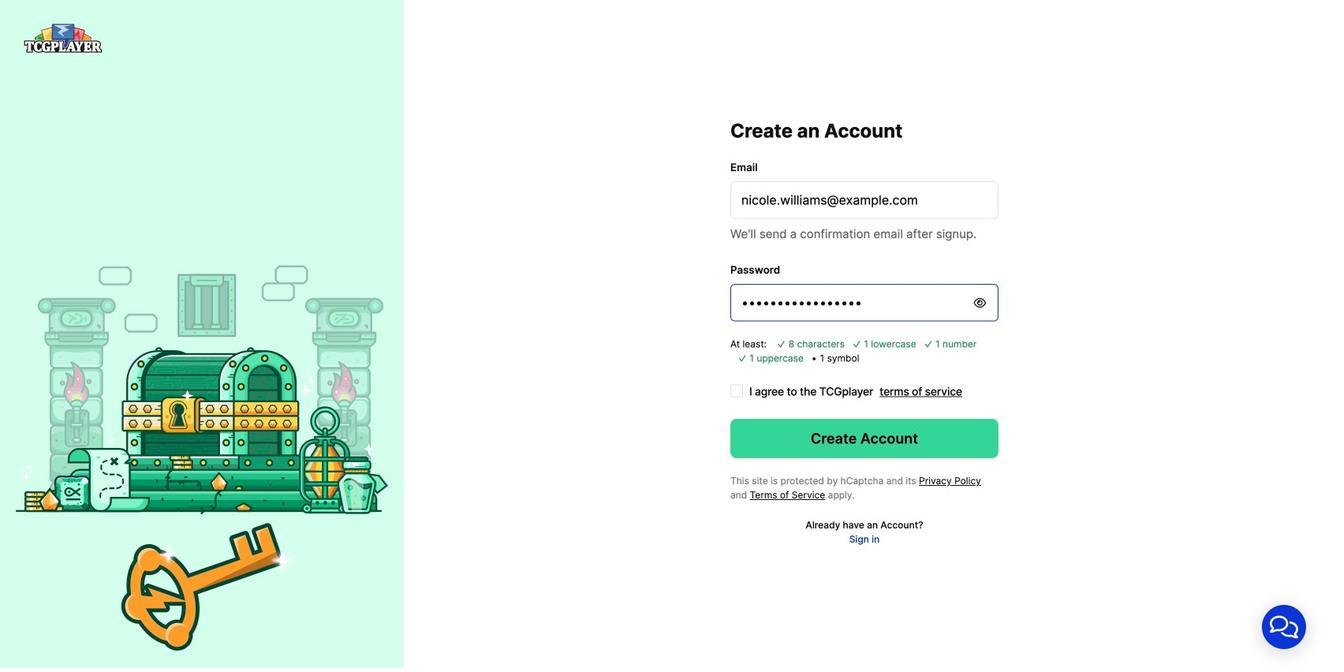 Task type: locate. For each thing, give the bounding box(es) containing it.
application
[[1243, 586, 1325, 668]]



Task type: vqa. For each thing, say whether or not it's contained in the screenshot.
Buyer's Guide to Pokemon TCG Temporal Forces image
no



Task type: describe. For each thing, give the bounding box(es) containing it.
Email email field
[[730, 181, 999, 219]]

hide your password button image
[[973, 298, 987, 309]]

Password password field
[[730, 284, 999, 321]]

tcgplayer.com image
[[24, 24, 103, 53]]



